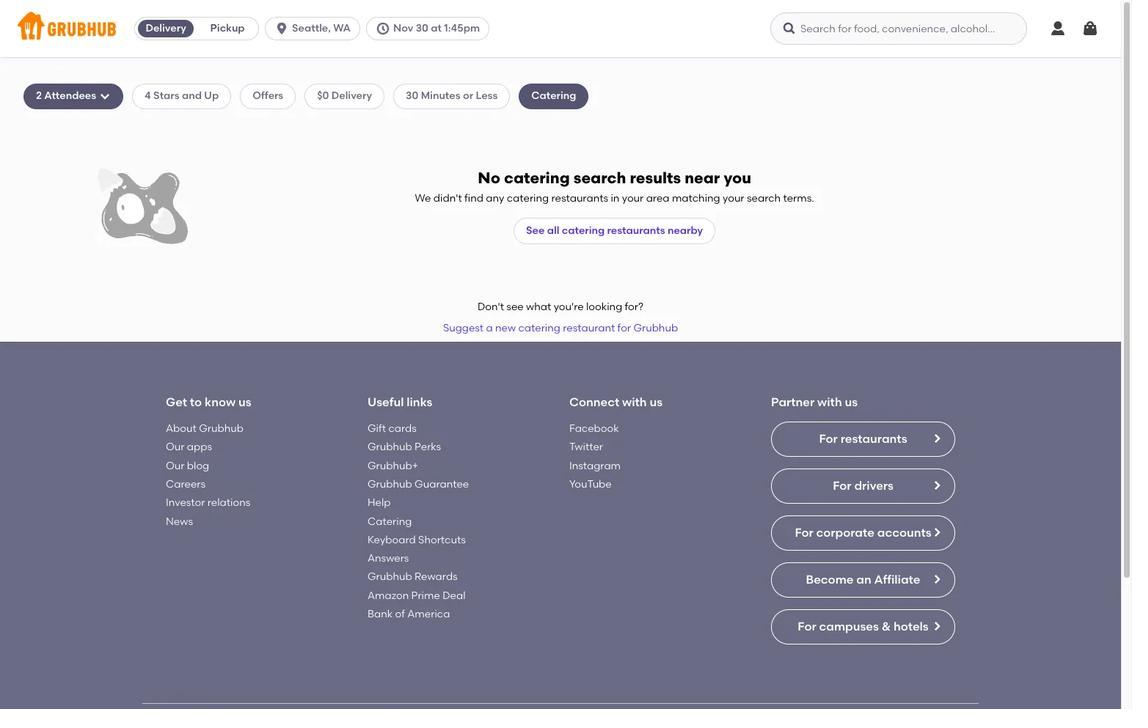 Task type: locate. For each thing, give the bounding box(es) containing it.
1 horizontal spatial svg image
[[1049, 20, 1067, 37]]

svg image inside "no catering search results near you" main content
[[99, 91, 111, 102]]

us up for restaurants
[[845, 395, 858, 409]]

us right know
[[238, 395, 251, 409]]

no catering search results near you main content
[[0, 57, 1121, 710]]

0 horizontal spatial svg image
[[99, 91, 111, 102]]

1 vertical spatial right image
[[931, 574, 943, 586]]

news link
[[166, 516, 193, 528]]

delivery inside "no catering search results near you" main content
[[331, 90, 372, 102]]

us right connect
[[650, 395, 663, 409]]

for for for campuses & hotels
[[798, 620, 816, 634]]

2 us from the left
[[650, 395, 663, 409]]

new
[[495, 322, 516, 334]]

0 vertical spatial catering
[[531, 90, 576, 102]]

grubhub perks link
[[368, 441, 441, 454]]

offers
[[253, 90, 283, 102]]

right image for for restaurants
[[931, 433, 943, 445]]

1 horizontal spatial with
[[817, 395, 842, 409]]

for left campuses
[[798, 620, 816, 634]]

grubhub down answers
[[368, 571, 412, 584]]

1 horizontal spatial delivery
[[331, 90, 372, 102]]

0 horizontal spatial search
[[574, 168, 626, 187]]

catering inside gift cards grubhub perks grubhub+ grubhub guarantee help catering keyboard shortcuts answers grubhub rewards amazon prime deal bank of america
[[368, 516, 412, 528]]

right image inside for drivers link
[[931, 480, 943, 492]]

1:45pm
[[444, 22, 480, 34]]

2 horizontal spatial us
[[845, 395, 858, 409]]

0 vertical spatial 30
[[416, 22, 428, 34]]

catering up keyboard
[[368, 516, 412, 528]]

deal
[[443, 590, 466, 602]]

&
[[882, 620, 891, 634]]

2 right image from the top
[[931, 574, 943, 586]]

our up careers link
[[166, 460, 185, 472]]

svg image
[[1082, 20, 1099, 37], [275, 21, 289, 36], [376, 21, 390, 36], [782, 21, 797, 36]]

grubhub down know
[[199, 423, 244, 435]]

for campuses & hotels
[[798, 620, 929, 634]]

right image for accounts
[[931, 527, 943, 539]]

0 horizontal spatial delivery
[[146, 22, 186, 34]]

no catering search results near you we didn't find any catering restaurants in your area matching your search terms.
[[415, 168, 814, 204]]

catering right the any
[[507, 192, 549, 204]]

1 horizontal spatial search
[[747, 192, 781, 204]]

grubhub inside 'about grubhub our apps our blog careers investor relations news'
[[199, 423, 244, 435]]

your right in
[[622, 192, 644, 204]]

you
[[724, 168, 751, 187]]

right image for for drivers
[[931, 480, 943, 492]]

right image
[[931, 527, 943, 539], [931, 574, 943, 586]]

svg image inside seattle, wa button
[[275, 21, 289, 36]]

nearby
[[668, 224, 703, 237]]

useful
[[368, 395, 404, 409]]

3 right image from the top
[[931, 621, 943, 633]]

we
[[415, 192, 431, 204]]

0 vertical spatial our
[[166, 441, 185, 454]]

1 with from the left
[[622, 395, 647, 409]]

30 left "at"
[[416, 22, 428, 34]]

attendees
[[44, 90, 96, 102]]

know
[[205, 395, 236, 409]]

and
[[182, 90, 202, 102]]

answers
[[368, 553, 409, 565]]

looking
[[586, 301, 622, 314]]

delivery button
[[135, 17, 197, 40]]

right image inside become an affiliate link
[[931, 574, 943, 586]]

1 vertical spatial delivery
[[331, 90, 372, 102]]

0 vertical spatial restaurants
[[551, 192, 608, 204]]

for drivers
[[833, 479, 894, 493]]

for restaurants
[[819, 432, 907, 446]]

become an affiliate
[[806, 573, 921, 587]]

restaurants
[[551, 192, 608, 204], [607, 224, 665, 237], [841, 432, 907, 446]]

your down you
[[723, 192, 744, 204]]

bank
[[368, 608, 393, 621]]

1 vertical spatial our
[[166, 460, 185, 472]]

restaurants up drivers
[[841, 432, 907, 446]]

get to know us
[[166, 395, 251, 409]]

restaurant
[[563, 322, 615, 334]]

careers
[[166, 478, 206, 491]]

for down partner with us
[[819, 432, 838, 446]]

a
[[486, 322, 493, 334]]

2 vertical spatial right image
[[931, 621, 943, 633]]

grubhub down gift cards link
[[368, 441, 412, 454]]

catering down the what
[[518, 322, 561, 334]]

an
[[856, 573, 872, 587]]

prime
[[411, 590, 440, 602]]

up
[[204, 90, 219, 102]]

0 vertical spatial right image
[[931, 433, 943, 445]]

1 vertical spatial search
[[747, 192, 781, 204]]

0 horizontal spatial your
[[622, 192, 644, 204]]

grubhub
[[634, 322, 678, 334], [199, 423, 244, 435], [368, 441, 412, 454], [368, 478, 412, 491], [368, 571, 412, 584]]

with
[[622, 395, 647, 409], [817, 395, 842, 409]]

catering right less
[[531, 90, 576, 102]]

with right partner
[[817, 395, 842, 409]]

drivers
[[854, 479, 894, 493]]

grubhub+
[[368, 460, 418, 472]]

for left drivers
[[833, 479, 852, 493]]

grubhub down grubhub+
[[368, 478, 412, 491]]

for drivers link
[[771, 469, 955, 504]]

pickup button
[[197, 17, 258, 40]]

youtube link
[[569, 478, 612, 491]]

restaurants left in
[[551, 192, 608, 204]]

catering up the any
[[504, 168, 570, 187]]

of
[[395, 608, 405, 621]]

1 right image from the top
[[931, 433, 943, 445]]

0 vertical spatial right image
[[931, 527, 943, 539]]

find
[[465, 192, 484, 204]]

help
[[368, 497, 391, 509]]

seattle,
[[292, 22, 331, 34]]

1 vertical spatial right image
[[931, 480, 943, 492]]

with right connect
[[622, 395, 647, 409]]

svg image
[[1049, 20, 1067, 37], [99, 91, 111, 102]]

0 vertical spatial svg image
[[1049, 20, 1067, 37]]

restaurants inside no catering search results near you we didn't find any catering restaurants in your area matching your search terms.
[[551, 192, 608, 204]]

bank of america link
[[368, 608, 450, 621]]

1 horizontal spatial us
[[650, 395, 663, 409]]

1 vertical spatial restaurants
[[607, 224, 665, 237]]

2 right image from the top
[[931, 480, 943, 492]]

delivery inside delivery button
[[146, 22, 186, 34]]

delivery left pickup
[[146, 22, 186, 34]]

catering
[[504, 168, 570, 187], [507, 192, 549, 204], [562, 224, 605, 237], [518, 322, 561, 334]]

right image
[[931, 433, 943, 445], [931, 480, 943, 492], [931, 621, 943, 633]]

nov 30 at 1:45pm button
[[366, 17, 495, 40]]

right image inside for campuses & hotels link
[[931, 621, 943, 633]]

right image inside for corporate accounts link
[[931, 527, 943, 539]]

restaurants down in
[[607, 224, 665, 237]]

our blog link
[[166, 460, 209, 472]]

us for partner with us
[[845, 395, 858, 409]]

at
[[431, 22, 442, 34]]

1 vertical spatial svg image
[[99, 91, 111, 102]]

search up in
[[574, 168, 626, 187]]

1 right image from the top
[[931, 527, 943, 539]]

search down you
[[747, 192, 781, 204]]

news
[[166, 516, 193, 528]]

svg image inside nov 30 at 1:45pm button
[[376, 21, 390, 36]]

0 horizontal spatial catering
[[368, 516, 412, 528]]

matching
[[672, 192, 720, 204]]

grubhub down for?
[[634, 322, 678, 334]]

suggest a new catering restaurant for grubhub button
[[436, 315, 685, 342]]

2 with from the left
[[817, 395, 842, 409]]

30 left minutes in the top of the page
[[406, 90, 418, 102]]

shortcuts
[[418, 534, 466, 547]]

rewards
[[415, 571, 458, 584]]

0 vertical spatial delivery
[[146, 22, 186, 34]]

connect with us
[[569, 395, 663, 409]]

investor relations link
[[166, 497, 250, 509]]

1 vertical spatial catering
[[368, 516, 412, 528]]

catering
[[531, 90, 576, 102], [368, 516, 412, 528]]

become
[[806, 573, 854, 587]]

our down about
[[166, 441, 185, 454]]

in
[[611, 192, 620, 204]]

right image inside the 'for restaurants' link
[[931, 433, 943, 445]]

accounts
[[877, 526, 932, 540]]

1 horizontal spatial catering
[[531, 90, 576, 102]]

instagram
[[569, 460, 621, 472]]

for left corporate at the right bottom of the page
[[795, 526, 814, 540]]

1 your from the left
[[622, 192, 644, 204]]

for for for restaurants
[[819, 432, 838, 446]]

delivery right $0 at the top left of page
[[331, 90, 372, 102]]

0 vertical spatial search
[[574, 168, 626, 187]]

3 us from the left
[[845, 395, 858, 409]]

30
[[416, 22, 428, 34], [406, 90, 418, 102]]

seattle, wa button
[[265, 17, 366, 40]]

for
[[618, 322, 631, 334]]

for for for drivers
[[833, 479, 852, 493]]

1 horizontal spatial your
[[723, 192, 744, 204]]

results
[[630, 168, 681, 187]]

1 vertical spatial 30
[[406, 90, 418, 102]]

cards
[[388, 423, 417, 435]]

catering right 'all'
[[562, 224, 605, 237]]

america
[[407, 608, 450, 621]]

become an affiliate link
[[771, 563, 955, 598]]

gift
[[368, 423, 386, 435]]

with for connect
[[622, 395, 647, 409]]

0 horizontal spatial with
[[622, 395, 647, 409]]

0 horizontal spatial us
[[238, 395, 251, 409]]

restaurants inside button
[[607, 224, 665, 237]]



Task type: describe. For each thing, give the bounding box(es) containing it.
terms.
[[783, 192, 814, 204]]

facebook link
[[569, 423, 619, 435]]

30 minutes or less
[[406, 90, 498, 102]]

twitter link
[[569, 441, 603, 454]]

all
[[547, 224, 559, 237]]

wa
[[333, 22, 351, 34]]

amazon
[[368, 590, 409, 602]]

catering inside button
[[518, 322, 561, 334]]

what
[[526, 301, 551, 314]]

answers link
[[368, 553, 409, 565]]

4
[[145, 90, 151, 102]]

seattle, wa
[[292, 22, 351, 34]]

affiliate
[[874, 573, 921, 587]]

gift cards grubhub perks grubhub+ grubhub guarantee help catering keyboard shortcuts answers grubhub rewards amazon prime deal bank of america
[[368, 423, 469, 621]]

catering inside button
[[562, 224, 605, 237]]

corporate
[[816, 526, 875, 540]]

investor
[[166, 497, 205, 509]]

don't
[[478, 301, 504, 314]]

gift cards link
[[368, 423, 417, 435]]

right image for affiliate
[[931, 574, 943, 586]]

less
[[476, 90, 498, 102]]

facebook twitter instagram youtube
[[569, 423, 621, 491]]

get
[[166, 395, 187, 409]]

help link
[[368, 497, 391, 509]]

area
[[646, 192, 670, 204]]

30 inside "no catering search results near you" main content
[[406, 90, 418, 102]]

or
[[463, 90, 473, 102]]

links
[[407, 395, 432, 409]]

stars
[[153, 90, 179, 102]]

keyboard
[[368, 534, 416, 547]]

partner with us
[[771, 395, 858, 409]]

suggest
[[443, 322, 484, 334]]

see
[[507, 301, 524, 314]]

keyboard shortcuts link
[[368, 534, 466, 547]]

guarantee
[[415, 478, 469, 491]]

nov
[[393, 22, 413, 34]]

2 vertical spatial restaurants
[[841, 432, 907, 446]]

with for partner
[[817, 395, 842, 409]]

grubhub guarantee link
[[368, 478, 469, 491]]

right image for for campuses & hotels
[[931, 621, 943, 633]]

apps
[[187, 441, 212, 454]]

catering link
[[368, 516, 412, 528]]

for for for corporate accounts
[[795, 526, 814, 540]]

you're
[[554, 301, 584, 314]]

twitter
[[569, 441, 603, 454]]

1 us from the left
[[238, 395, 251, 409]]

see all catering restaurants nearby
[[526, 224, 703, 237]]

2
[[36, 90, 42, 102]]

youtube
[[569, 478, 612, 491]]

for campuses & hotels link
[[771, 610, 955, 645]]

to
[[190, 395, 202, 409]]

grubhub inside button
[[634, 322, 678, 334]]

careers link
[[166, 478, 206, 491]]

our apps link
[[166, 441, 212, 454]]

relations
[[207, 497, 250, 509]]

amazon prime deal link
[[368, 590, 466, 602]]

for?
[[625, 301, 644, 314]]

1 our from the top
[[166, 441, 185, 454]]

facebook
[[569, 423, 619, 435]]

us for connect with us
[[650, 395, 663, 409]]

campuses
[[819, 620, 879, 634]]

$0 delivery
[[317, 90, 372, 102]]

2 attendees
[[36, 90, 96, 102]]

partner
[[771, 395, 815, 409]]

no
[[478, 168, 500, 187]]

blog
[[187, 460, 209, 472]]

2 your from the left
[[723, 192, 744, 204]]

any
[[486, 192, 504, 204]]

about
[[166, 423, 196, 435]]

instagram link
[[569, 460, 621, 472]]

grubhub+ link
[[368, 460, 418, 472]]

main navigation navigation
[[0, 0, 1121, 57]]

$0
[[317, 90, 329, 102]]

svg image inside main navigation navigation
[[1049, 20, 1067, 37]]

30 inside nov 30 at 1:45pm button
[[416, 22, 428, 34]]

about grubhub our apps our blog careers investor relations news
[[166, 423, 250, 528]]

for corporate accounts link
[[771, 516, 955, 551]]

connect
[[569, 395, 619, 409]]

useful links
[[368, 395, 432, 409]]

about grubhub link
[[166, 423, 244, 435]]

4 stars and up
[[145, 90, 219, 102]]

perks
[[415, 441, 441, 454]]

2 our from the top
[[166, 460, 185, 472]]

Search for food, convenience, alcohol... search field
[[770, 12, 1027, 45]]

minutes
[[421, 90, 460, 102]]

didn't
[[434, 192, 462, 204]]



Task type: vqa. For each thing, say whether or not it's contained in the screenshot.
Catering to the left
yes



